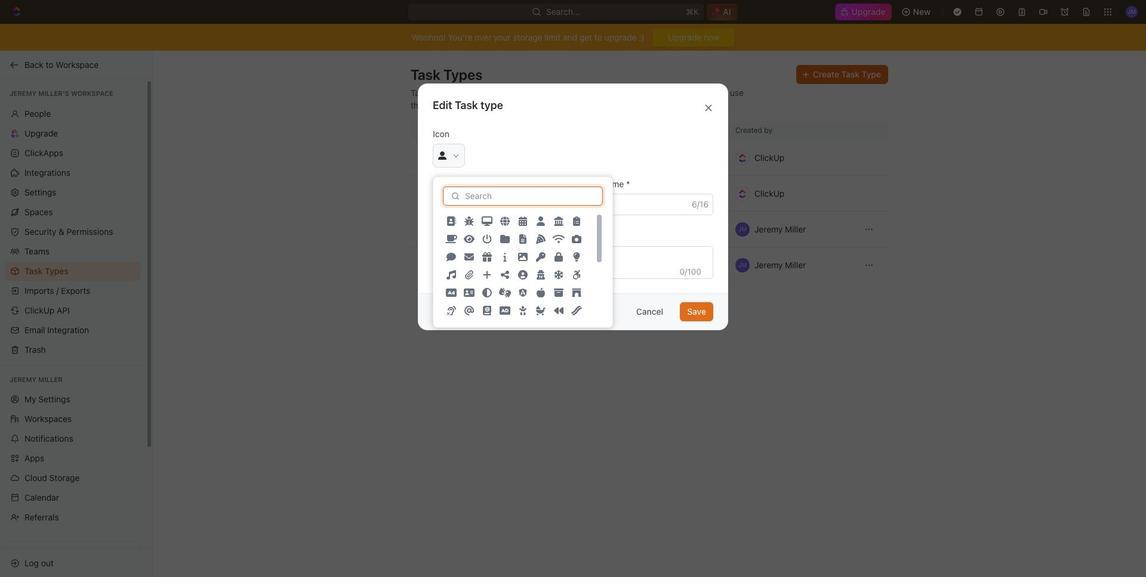 Task type: locate. For each thing, give the bounding box(es) containing it.
lightbulb image
[[572, 253, 581, 262]]

power off image
[[482, 235, 492, 244]]

hands asl interpreting image
[[499, 289, 511, 298]]

at image
[[464, 306, 474, 316]]

bug image
[[464, 217, 474, 226]]

circle half stroke image
[[482, 289, 492, 298]]

user large image
[[438, 151, 447, 160], [418, 260, 430, 272]]

snowflake image
[[554, 271, 564, 280]]

image image
[[518, 253, 528, 262]]

file lines image
[[518, 235, 528, 244]]

circle user image
[[518, 271, 528, 280]]

address book image
[[447, 217, 456, 226]]

angular image
[[518, 289, 528, 298]]

apple whole image
[[536, 289, 546, 298]]

camera image
[[572, 235, 581, 244]]

envelope image
[[464, 253, 474, 262]]

archway image
[[572, 289, 581, 298]]

0 vertical spatial user large image
[[438, 151, 447, 160]]

1 horizontal spatial user large image
[[438, 151, 447, 160]]

gift image
[[482, 253, 492, 262]]

pizza slice image
[[536, 235, 546, 244]]

People field
[[578, 194, 713, 215]]

desktop image
[[482, 217, 492, 226]]

Describe your task type text field
[[433, 247, 713, 279]]

paperclip image
[[464, 271, 474, 280]]

wifi image
[[553, 235, 565, 244]]

box archive image
[[554, 289, 564, 298]]

music image
[[447, 271, 456, 280]]

info image
[[500, 253, 510, 262]]

audio description image
[[500, 306, 510, 316]]

baby carriage image
[[536, 306, 546, 316]]

1 vertical spatial user large image
[[418, 260, 430, 272]]



Task type: vqa. For each thing, say whether or not it's contained in the screenshot.
The Backward "icon"
yes



Task type: describe. For each thing, give the bounding box(es) containing it.
address card image
[[464, 289, 475, 298]]

eye image
[[464, 235, 475, 244]]

landmark image
[[554, 217, 564, 226]]

ear listen image
[[447, 306, 456, 316]]

backward image
[[554, 306, 564, 316]]

accessible icon image
[[572, 271, 581, 280]]

lock image
[[554, 253, 564, 262]]

bug image
[[418, 224, 430, 236]]

baby image
[[518, 306, 528, 316]]

comment image
[[447, 253, 456, 262]]

Person field
[[433, 194, 568, 215]]

rectangle ad image
[[446, 289, 457, 298]]

0 horizontal spatial user large image
[[418, 260, 430, 272]]

folder image
[[500, 235, 510, 244]]

globe image
[[500, 217, 510, 226]]

key image
[[536, 253, 546, 262]]

user image
[[536, 217, 546, 226]]

bacon image
[[571, 306, 582, 316]]

user secret image
[[536, 271, 546, 280]]

Search text field
[[465, 189, 595, 204]]

avatar options list
[[442, 213, 595, 428]]

calendar days image
[[518, 217, 528, 226]]

book atlas image
[[482, 306, 492, 316]]

plus image
[[482, 271, 492, 280]]

clipboard list image
[[572, 217, 581, 226]]

mug saucer image
[[445, 235, 457, 244]]

share nodes image
[[500, 271, 510, 280]]



